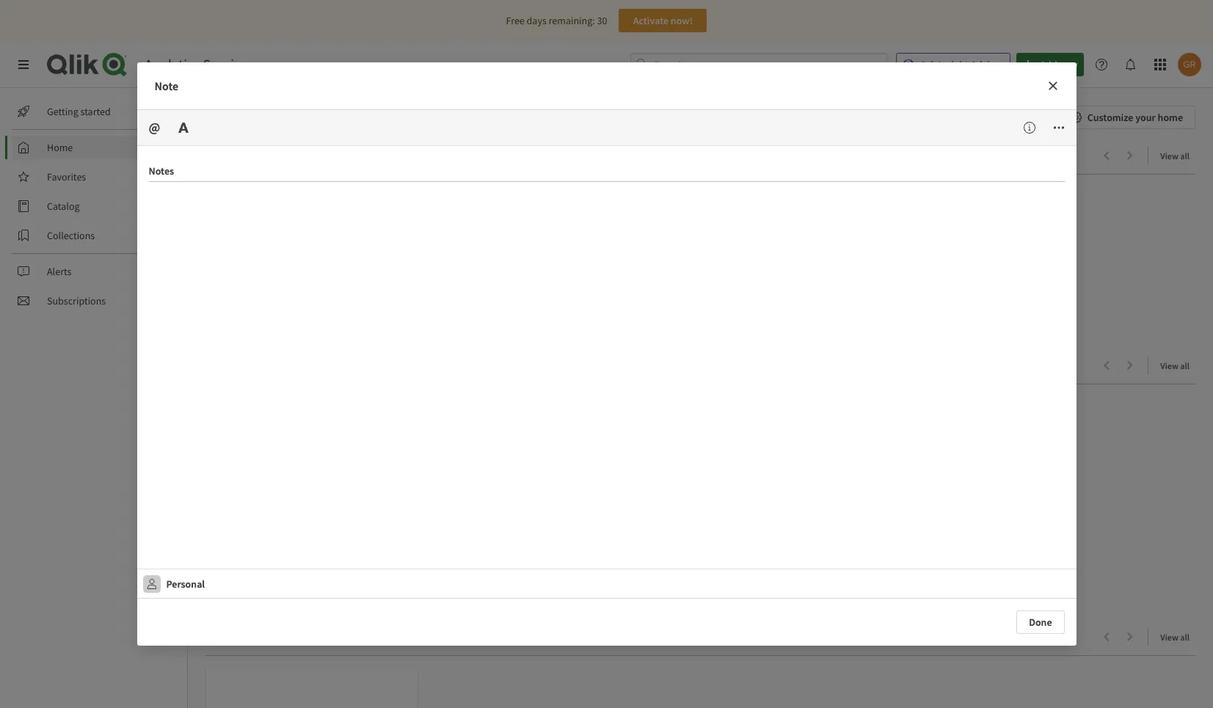 Task type: locate. For each thing, give the bounding box(es) containing it.
personal
[[166, 578, 205, 591]]

@ button
[[143, 116, 166, 140]]

analytics left to
[[226, 629, 284, 647]]

analytics services element
[[145, 55, 254, 73]]

0 vertical spatial view all link
[[1161, 146, 1196, 164]]

home
[[1158, 111, 1184, 124]]

favorites link
[[12, 165, 176, 189]]

3 view all link from the top
[[1161, 628, 1196, 646]]

analytics for analytics to explore
[[226, 629, 284, 647]]

analytics inside 'home' main content
[[226, 629, 284, 647]]

started
[[80, 105, 111, 118]]

1 vertical spatial view all link
[[1161, 356, 1196, 375]]

now!
[[671, 14, 693, 27]]

0 horizontal spatial analytics
[[145, 55, 200, 73]]

navigation pane element
[[0, 94, 187, 319]]

customize your home button
[[1061, 106, 1196, 129]]

2 view all from the top
[[1161, 361, 1190, 372]]

1 all from the top
[[1181, 151, 1190, 162]]

1 vertical spatial view all
[[1161, 361, 1190, 372]]

1 vertical spatial all
[[1181, 361, 1190, 372]]

analytics
[[145, 55, 200, 73], [226, 629, 284, 647]]

explore
[[303, 629, 350, 647]]

1 horizontal spatial home
[[206, 106, 251, 129]]

2 vertical spatial view
[[1161, 632, 1179, 643]]

done button
[[1017, 611, 1065, 634]]

subscriptions link
[[12, 289, 176, 313]]

home up favorites
[[47, 141, 73, 154]]

activate now! link
[[619, 9, 707, 32]]

3 view from the top
[[1161, 632, 1179, 643]]

1 vertical spatial home
[[47, 141, 73, 154]]

insight
[[939, 58, 969, 71]]

1 vertical spatial view
[[1161, 361, 1179, 372]]

3 view all from the top
[[1161, 632, 1190, 643]]

0 vertical spatial analytics
[[145, 55, 200, 73]]

details image
[[1024, 122, 1036, 134]]

view
[[1161, 151, 1179, 162], [1161, 361, 1179, 372], [1161, 632, 1179, 643]]

3 all from the top
[[1181, 632, 1190, 643]]

remaining:
[[549, 14, 595, 27]]

0 vertical spatial home
[[206, 106, 251, 129]]

home inside navigation pane element
[[47, 141, 73, 154]]

1 vertical spatial analytics
[[226, 629, 284, 647]]

0 vertical spatial all
[[1181, 151, 1190, 162]]

view all
[[1161, 151, 1190, 162], [1161, 361, 1190, 372], [1161, 632, 1190, 643]]

0 vertical spatial view
[[1161, 151, 1179, 162]]

2 view all link from the top
[[1161, 356, 1196, 375]]

1 horizontal spatial analytics
[[226, 629, 284, 647]]

customize your home
[[1088, 111, 1184, 124]]

to
[[287, 629, 300, 647]]

home
[[206, 106, 251, 129], [47, 141, 73, 154]]

all
[[1181, 151, 1190, 162], [1181, 361, 1190, 372], [1181, 632, 1190, 643]]

all for 3rd the view all link from the bottom of the 'home' main content
[[1181, 151, 1190, 162]]

0 horizontal spatial home
[[47, 141, 73, 154]]

advisor
[[971, 58, 1005, 71]]

free
[[506, 14, 525, 27]]

2 vertical spatial all
[[1181, 632, 1190, 643]]

days
[[527, 14, 547, 27]]

0 vertical spatial view all
[[1161, 151, 1190, 162]]

analytics to explore link
[[226, 629, 356, 647]]

services
[[203, 55, 254, 73]]

done
[[1030, 616, 1053, 629]]

activate now!
[[633, 14, 693, 27]]

alerts link
[[12, 260, 176, 283]]

2 all from the top
[[1181, 361, 1190, 372]]

close sidebar menu image
[[18, 59, 29, 70]]

2 vertical spatial view all link
[[1161, 628, 1196, 646]]

home right toggle formatting image
[[206, 106, 251, 129]]

1 view all link from the top
[[1161, 146, 1196, 164]]

2 vertical spatial view all
[[1161, 632, 1190, 643]]

view all link
[[1161, 146, 1196, 164], [1161, 356, 1196, 375], [1161, 628, 1196, 646]]

note dialog
[[137, 62, 1077, 646]]

analytics up note at the left top of page
[[145, 55, 200, 73]]



Task type: vqa. For each thing, say whether or not it's contained in the screenshot.
2nd View from the top of the Home main content
yes



Task type: describe. For each thing, give the bounding box(es) containing it.
Search text field
[[655, 53, 888, 77]]

1 view from the top
[[1161, 151, 1179, 162]]

@
[[149, 119, 160, 136]]

note
[[155, 79, 178, 93]]

activate
[[633, 14, 669, 27]]

all for 1st the view all link from the bottom of the 'home' main content
[[1181, 632, 1190, 643]]

analytics services
[[145, 55, 254, 73]]

ask insight advisor
[[921, 58, 1005, 71]]

collections link
[[12, 224, 176, 247]]

getting started link
[[12, 100, 176, 123]]

searchbar element
[[631, 53, 888, 77]]

free days remaining: 30
[[506, 14, 608, 27]]

home main content
[[182, 88, 1214, 709]]

analytics to explore
[[226, 629, 350, 647]]

your
[[1136, 111, 1156, 124]]

home link
[[12, 136, 176, 159]]

collections
[[47, 229, 95, 242]]

subscriptions
[[47, 294, 106, 308]]

30
[[597, 14, 608, 27]]

all for 2nd the view all link from the bottom
[[1181, 361, 1190, 372]]

home inside main content
[[206, 106, 251, 129]]

ask insight advisor button
[[897, 53, 1011, 76]]

analytics for analytics services
[[145, 55, 200, 73]]

close image
[[1048, 80, 1059, 92]]

alerts
[[47, 265, 72, 278]]

getting
[[47, 105, 78, 118]]

ask
[[921, 58, 937, 71]]

catalog link
[[12, 195, 176, 218]]

1 view all from the top
[[1161, 151, 1190, 162]]

getting started
[[47, 105, 111, 118]]

2 view from the top
[[1161, 361, 1179, 372]]

catalog
[[47, 200, 80, 213]]

customize
[[1088, 111, 1134, 124]]

favorites
[[47, 170, 86, 184]]

Note title text field
[[149, 158, 1065, 182]]

toggle formatting image
[[178, 122, 190, 134]]



